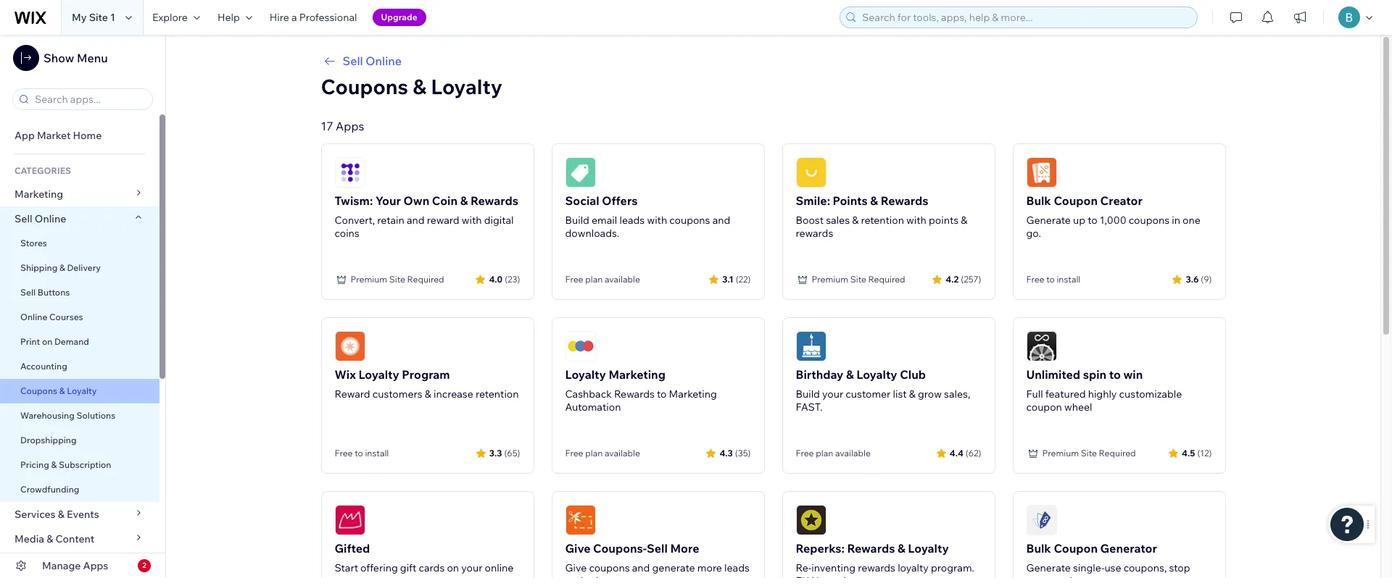 Task type: describe. For each thing, give the bounding box(es) containing it.
gifted logo image
[[335, 505, 365, 536]]

1 vertical spatial marketing
[[609, 368, 666, 382]]

warehousing
[[20, 410, 75, 421]]

required for sales
[[868, 274, 905, 285]]

apps for manage apps
[[83, 560, 108, 573]]

sales inside smile: points & rewards boost sales & retention with points & rewards
[[826, 214, 850, 227]]

1 vertical spatial online
[[35, 212, 66, 225]]

sales inside give coupons-sell more give coupons and generate more leads and sales
[[585, 575, 609, 579]]

free to install for loyalty
[[335, 448, 389, 459]]

give coupons-sell more logo image
[[565, 505, 596, 536]]

free plan available for cashback
[[565, 448, 640, 459]]

free plan available for build
[[565, 274, 640, 285]]

social offers logo image
[[565, 157, 596, 188]]

3.6
[[1186, 274, 1199, 285]]

& right points at the right top of page
[[961, 214, 967, 227]]

to inside bulk coupon creator generate up to 1,000 coupons in one go.
[[1088, 214, 1097, 227]]

offers
[[602, 194, 638, 208]]

smile:
[[796, 194, 830, 208]]

leads inside social offers build email leads with coupons and downloads.
[[620, 214, 645, 227]]

coupon for generator
[[1054, 542, 1098, 556]]

generator
[[1100, 542, 1157, 556]]

online
[[485, 562, 514, 575]]

free plan available for loyalty
[[796, 448, 871, 459]]

coins
[[335, 227, 359, 240]]

build inside social offers build email leads with coupons and downloads.
[[565, 214, 589, 227]]

bulk coupon generator generate single-use coupons, stop coupon abuse
[[1026, 542, 1190, 579]]

email
[[592, 214, 617, 227]]

twism: your own coin & rewards convert, retain and reward with digital coins
[[335, 194, 518, 240]]

& inside twism: your own coin & rewards convert, retain and reward with digital coins
[[460, 194, 468, 208]]

digital
[[484, 214, 514, 227]]

wix loyalty program logo image
[[335, 331, 365, 362]]

give coupons-sell more give coupons and generate more leads and sales
[[565, 542, 750, 579]]

full
[[1026, 388, 1043, 401]]

unlimited
[[1026, 368, 1080, 382]]

bulk for bulk coupon generator
[[1026, 542, 1051, 556]]

Search apps... field
[[30, 89, 148, 109]]

featured
[[1045, 388, 1086, 401]]

2 vertical spatial marketing
[[669, 388, 717, 401]]

loyalty inside loyalty marketing cashback rewards to marketing automation
[[565, 368, 606, 382]]

17
[[321, 119, 333, 133]]

retain
[[377, 214, 404, 227]]

pricing & subscription
[[20, 460, 111, 471]]

sales,
[[944, 388, 970, 401]]

& right list
[[909, 388, 916, 401]]

your
[[375, 194, 401, 208]]

coupons-
[[593, 542, 647, 556]]

and inside twism: your own coin & rewards convert, retain and reward with digital coins
[[407, 214, 425, 227]]

smile: points & rewards logo image
[[796, 157, 826, 188]]

coupons & loyalty link
[[0, 379, 160, 404]]

with inside twism: your own coin & rewards convert, retain and reward with digital coins
[[462, 214, 482, 227]]

1 horizontal spatial sell online
[[343, 54, 402, 68]]

app market home
[[15, 129, 102, 142]]

coupons inside give coupons-sell more give coupons and generate more leads and sales
[[589, 562, 630, 575]]

cards
[[419, 562, 445, 575]]

& inside reperks: rewards & loyalty re-inventing rewards loyalty program. eu hosted.
[[898, 542, 905, 556]]

abuse
[[1064, 575, 1093, 579]]

(22)
[[736, 274, 751, 285]]

free to install for coupon
[[1026, 274, 1081, 285]]

marketing link
[[0, 182, 160, 207]]

grow
[[918, 388, 942, 401]]

social
[[565, 194, 599, 208]]

required for rewards
[[407, 274, 444, 285]]

and down coupons-
[[632, 562, 650, 575]]

professional
[[299, 11, 357, 24]]

more
[[697, 562, 722, 575]]

(35)
[[735, 448, 751, 459]]

generate for bulk coupon generator
[[1026, 562, 1071, 575]]

rewards inside twism: your own coin & rewards convert, retain and reward with digital coins
[[471, 194, 518, 208]]

generate for bulk coupon creator
[[1026, 214, 1071, 227]]

coupon for unlimited
[[1026, 401, 1062, 414]]

coupon for creator
[[1054, 194, 1098, 208]]

buttons
[[38, 287, 70, 298]]

media
[[15, 533, 44, 546]]

own
[[404, 194, 429, 208]]

win
[[1123, 368, 1143, 382]]

unlimited spin to win logo image
[[1026, 331, 1057, 362]]

loyalty inside sidebar element
[[67, 386, 97, 397]]

birthday
[[796, 368, 844, 382]]

site for twism: your own coin & rewards
[[389, 274, 405, 285]]

services & events link
[[0, 502, 160, 527]]

your inside gifted start offering gift cards on your online store
[[461, 562, 482, 575]]

sidebar element
[[0, 35, 166, 579]]

customer
[[846, 388, 891, 401]]

(23)
[[505, 274, 520, 285]]

premium for smile:
[[812, 274, 848, 285]]

free for bulk coupon creator
[[1026, 274, 1044, 285]]

to inside 'unlimited spin to win full featured highly customizable coupon wheel'
[[1109, 368, 1121, 382]]

up
[[1073, 214, 1085, 227]]

upgrade
[[381, 12, 417, 22]]

offering
[[360, 562, 398, 575]]

free for loyalty marketing
[[565, 448, 583, 459]]

cashback
[[565, 388, 612, 401]]

courses
[[49, 312, 83, 323]]

4.5
[[1182, 448, 1195, 459]]

in
[[1172, 214, 1180, 227]]

0 vertical spatial coupons
[[321, 74, 408, 99]]

plan for loyalty
[[816, 448, 833, 459]]

rewards inside reperks: rewards & loyalty re-inventing rewards loyalty program. eu hosted.
[[847, 542, 895, 556]]

& left events
[[58, 508, 64, 521]]

2 vertical spatial online
[[20, 312, 47, 323]]

4.4 (62)
[[950, 448, 981, 459]]

help
[[217, 11, 240, 24]]

accounting
[[20, 361, 67, 372]]

online courses link
[[0, 305, 160, 330]]

& right points
[[870, 194, 878, 208]]

crowdfunding link
[[0, 478, 160, 502]]

solutions
[[77, 410, 115, 421]]

site for smile: points & rewards
[[850, 274, 866, 285]]

services & events
[[15, 508, 99, 521]]

sell inside give coupons-sell more give coupons and generate more leads and sales
[[647, 542, 668, 556]]

shipping & delivery
[[20, 262, 101, 273]]

with inside social offers build email leads with coupons and downloads.
[[647, 214, 667, 227]]

one
[[1183, 214, 1201, 227]]

retention for program
[[476, 388, 519, 401]]

premium for twism:
[[351, 274, 387, 285]]

3.3 (65)
[[489, 448, 520, 459]]

gifted start offering gift cards on your online store
[[335, 542, 514, 579]]

and inside social offers build email leads with coupons and downloads.
[[712, 214, 730, 227]]

reperks:
[[796, 542, 845, 556]]

bulk coupon creator logo image
[[1026, 157, 1057, 188]]

4.0
[[489, 274, 503, 285]]

coin
[[432, 194, 458, 208]]

reperks: rewards & loyalty logo image
[[796, 505, 826, 536]]

single-
[[1073, 562, 1105, 575]]

subscription
[[59, 460, 111, 471]]

warehousing solutions link
[[0, 404, 160, 429]]

re-
[[796, 562, 812, 575]]

rewards inside smile: points & rewards boost sales & retention with points & rewards
[[796, 227, 833, 240]]

explore
[[152, 11, 188, 24]]

dropshipping
[[20, 435, 77, 446]]

gift
[[400, 562, 416, 575]]

(12)
[[1197, 448, 1212, 459]]

eu
[[796, 575, 809, 579]]

site for unlimited spin to win
[[1081, 448, 1097, 459]]

shipping
[[20, 262, 57, 273]]

to inside loyalty marketing cashback rewards to marketing automation
[[657, 388, 667, 401]]

4.3 (35)
[[720, 448, 751, 459]]

shipping & delivery link
[[0, 256, 160, 281]]

& down upgrade button
[[413, 74, 426, 99]]

coupons inside sidebar element
[[20, 386, 57, 397]]

free for birthday & loyalty club
[[796, 448, 814, 459]]

available for loyalty
[[835, 448, 871, 459]]

help button
[[209, 0, 261, 35]]

reperks: rewards & loyalty re-inventing rewards loyalty program. eu hosted.
[[796, 542, 974, 579]]

increase
[[434, 388, 473, 401]]

(62)
[[966, 448, 981, 459]]

sell left buttons
[[20, 287, 36, 298]]

your inside birthday & loyalty club build your customer list & grow sales, fast.
[[822, 388, 843, 401]]

twism:
[[335, 194, 373, 208]]

upgrade button
[[372, 9, 426, 26]]

build inside birthday & loyalty club build your customer list & grow sales, fast.
[[796, 388, 820, 401]]

4.2
[[946, 274, 959, 285]]

app market home link
[[0, 123, 160, 148]]

program.
[[931, 562, 974, 575]]



Task type: vqa. For each thing, say whether or not it's contained in the screenshot.


Task type: locate. For each thing, give the bounding box(es) containing it.
0 horizontal spatial free to install
[[335, 448, 389, 459]]

menu
[[77, 51, 108, 65]]

loyalty inside wix loyalty program reward customers & increase retention
[[358, 368, 399, 382]]

online
[[366, 54, 402, 68], [35, 212, 66, 225], [20, 312, 47, 323]]

1 horizontal spatial coupons
[[321, 74, 408, 99]]

print on demand
[[20, 336, 89, 347]]

0 vertical spatial coupon
[[1026, 401, 1062, 414]]

loyalty
[[898, 562, 929, 575]]

delivery
[[67, 262, 101, 273]]

rewards
[[796, 227, 833, 240], [858, 562, 895, 575]]

unlimited spin to win full featured highly customizable coupon wheel
[[1026, 368, 1182, 414]]

premium site required for spin
[[1042, 448, 1136, 459]]

premium site required down retain
[[351, 274, 444, 285]]

17 apps
[[321, 119, 364, 133]]

print on demand link
[[0, 330, 160, 355]]

0 horizontal spatial on
[[42, 336, 52, 347]]

0 horizontal spatial premium site required
[[351, 274, 444, 285]]

available down automation
[[605, 448, 640, 459]]

1 coupon from the top
[[1054, 194, 1098, 208]]

with left digital
[[462, 214, 482, 227]]

1 horizontal spatial rewards
[[858, 562, 895, 575]]

wix loyalty program reward customers & increase retention
[[335, 368, 519, 401]]

leads
[[620, 214, 645, 227], [724, 562, 750, 575]]

warehousing solutions
[[20, 410, 115, 421]]

1 horizontal spatial retention
[[861, 214, 904, 227]]

apps down media & content link
[[83, 560, 108, 573]]

to right the up
[[1088, 214, 1097, 227]]

store
[[335, 575, 359, 579]]

1 horizontal spatial install
[[1057, 274, 1081, 285]]

0 vertical spatial generate
[[1026, 214, 1071, 227]]

site down retain
[[389, 274, 405, 285]]

coupon
[[1054, 194, 1098, 208], [1054, 542, 1098, 556]]

program
[[402, 368, 450, 382]]

0 vertical spatial leads
[[620, 214, 645, 227]]

customers
[[372, 388, 422, 401]]

2 coupon from the top
[[1054, 542, 1098, 556]]

birthday & loyalty club build your customer list & grow sales, fast.
[[796, 368, 970, 414]]

to down reward
[[355, 448, 363, 459]]

1 horizontal spatial free to install
[[1026, 274, 1081, 285]]

coupon inside bulk coupon generator generate single-use coupons, stop coupon abuse
[[1054, 542, 1098, 556]]

demand
[[54, 336, 89, 347]]

1 vertical spatial coupons & loyalty
[[20, 386, 97, 397]]

site down smile: points & rewards boost sales & retention with points & rewards at the right of page
[[850, 274, 866, 285]]

2 with from the left
[[647, 214, 667, 227]]

& right pricing on the left
[[51, 460, 57, 471]]

0 vertical spatial retention
[[861, 214, 904, 227]]

pricing
[[20, 460, 49, 471]]

available down downloads. in the left top of the page
[[605, 274, 640, 285]]

1 vertical spatial retention
[[476, 388, 519, 401]]

generate inside bulk coupon generator generate single-use coupons, stop coupon abuse
[[1026, 562, 1071, 575]]

apps for 17 apps
[[336, 119, 364, 133]]

sell online down upgrade button
[[343, 54, 402, 68]]

available for cashback
[[605, 448, 640, 459]]

leads right more
[[724, 562, 750, 575]]

plan for build
[[585, 274, 603, 285]]

plan for cashback
[[585, 448, 603, 459]]

services
[[15, 508, 56, 521]]

required for featured
[[1099, 448, 1136, 459]]

premium down boost
[[812, 274, 848, 285]]

premium site required for points
[[812, 274, 905, 285]]

1 bulk from the top
[[1026, 194, 1051, 208]]

reward
[[335, 388, 370, 401]]

1 vertical spatial sales
[[585, 575, 609, 579]]

bulk for bulk coupon creator
[[1026, 194, 1051, 208]]

1 horizontal spatial premium
[[812, 274, 848, 285]]

0 vertical spatial online
[[366, 54, 402, 68]]

premium down wheel
[[1042, 448, 1079, 459]]

2 horizontal spatial premium site required
[[1042, 448, 1136, 459]]

coupons inside bulk coupon creator generate up to 1,000 coupons in one go.
[[1129, 214, 1170, 227]]

free to install down "go."
[[1026, 274, 1081, 285]]

rewards
[[471, 194, 518, 208], [881, 194, 928, 208], [614, 388, 655, 401], [847, 542, 895, 556]]

1 horizontal spatial marketing
[[609, 368, 666, 382]]

leads down the offers
[[620, 214, 645, 227]]

0 horizontal spatial sales
[[585, 575, 609, 579]]

1 vertical spatial free to install
[[335, 448, 389, 459]]

build
[[565, 214, 589, 227], [796, 388, 820, 401]]

retention right increase in the bottom of the page
[[476, 388, 519, 401]]

build down social
[[565, 214, 589, 227]]

required down the 'reward' at the left top of the page
[[407, 274, 444, 285]]

premium down coins
[[351, 274, 387, 285]]

smile: points & rewards boost sales & retention with points & rewards
[[796, 194, 967, 240]]

1 vertical spatial leads
[[724, 562, 750, 575]]

& up the "loyalty"
[[898, 542, 905, 556]]

premium site required down smile: points & rewards boost sales & retention with points & rewards at the right of page
[[812, 274, 905, 285]]

install for loyalty
[[365, 448, 389, 459]]

plan
[[585, 274, 603, 285], [585, 448, 603, 459], [816, 448, 833, 459]]

install for coupon
[[1057, 274, 1081, 285]]

coupons inside social offers build email leads with coupons and downloads.
[[669, 214, 710, 227]]

0 horizontal spatial with
[[462, 214, 482, 227]]

1 generate from the top
[[1026, 214, 1071, 227]]

rewards down smile:
[[796, 227, 833, 240]]

social offers build email leads with coupons and downloads.
[[565, 194, 730, 240]]

0 horizontal spatial retention
[[476, 388, 519, 401]]

1 coupon from the top
[[1026, 401, 1062, 414]]

1 horizontal spatial required
[[868, 274, 905, 285]]

coupon down unlimited at bottom right
[[1026, 401, 1062, 414]]

premium site required down wheel
[[1042, 448, 1136, 459]]

0 vertical spatial apps
[[336, 119, 364, 133]]

1 vertical spatial sell online
[[15, 212, 66, 225]]

0 vertical spatial coupons & loyalty
[[321, 74, 502, 99]]

0 horizontal spatial sell online link
[[0, 207, 160, 231]]

0 vertical spatial on
[[42, 336, 52, 347]]

retention for &
[[861, 214, 904, 227]]

1 horizontal spatial with
[[647, 214, 667, 227]]

& right coin
[[460, 194, 468, 208]]

to
[[1088, 214, 1097, 227], [1046, 274, 1055, 285], [1109, 368, 1121, 382], [657, 388, 667, 401], [355, 448, 363, 459]]

your down birthday
[[822, 388, 843, 401]]

sell online inside sidebar element
[[15, 212, 66, 225]]

4.5 (12)
[[1182, 448, 1212, 459]]

0 vertical spatial install
[[1057, 274, 1081, 285]]

online down upgrade button
[[366, 54, 402, 68]]

1 vertical spatial install
[[365, 448, 389, 459]]

bulk inside bulk coupon creator generate up to 1,000 coupons in one go.
[[1026, 194, 1051, 208]]

2 horizontal spatial marketing
[[669, 388, 717, 401]]

free down "go."
[[1026, 274, 1044, 285]]

bulk down bulk coupon generator logo at the bottom of the page
[[1026, 542, 1051, 556]]

loyalty marketing logo image
[[565, 331, 596, 362]]

1 vertical spatial generate
[[1026, 562, 1071, 575]]

0 horizontal spatial build
[[565, 214, 589, 227]]

generate inside bulk coupon creator generate up to 1,000 coupons in one go.
[[1026, 214, 1071, 227]]

free down reward
[[335, 448, 353, 459]]

sales down points
[[826, 214, 850, 227]]

marketing inside sidebar element
[[15, 188, 63, 201]]

0 vertical spatial free to install
[[1026, 274, 1081, 285]]

a
[[291, 11, 297, 24]]

hire a professional link
[[261, 0, 366, 35]]

and down give coupons-sell more logo
[[565, 575, 583, 579]]

1 horizontal spatial sell online link
[[321, 52, 1226, 70]]

retention inside wix loyalty program reward customers & increase retention
[[476, 388, 519, 401]]

Search for tools, apps, help & more... field
[[858, 7, 1193, 28]]

0 horizontal spatial coupons
[[589, 562, 630, 575]]

manage apps
[[42, 560, 108, 573]]

coupon inside 'unlimited spin to win full featured highly customizable coupon wheel'
[[1026, 401, 1062, 414]]

available down customer
[[835, 448, 871, 459]]

generate left 'single-'
[[1026, 562, 1071, 575]]

4.2 (257)
[[946, 274, 981, 285]]

1 give from the top
[[565, 542, 591, 556]]

loyalty inside birthday & loyalty club build your customer list & grow sales, fast.
[[857, 368, 897, 382]]

free down automation
[[565, 448, 583, 459]]

to left win
[[1109, 368, 1121, 382]]

birthday & loyalty club logo image
[[796, 331, 826, 362]]

1 horizontal spatial on
[[447, 562, 459, 575]]

free down downloads. in the left top of the page
[[565, 274, 583, 285]]

0 horizontal spatial coupons
[[20, 386, 57, 397]]

and down "own"
[[407, 214, 425, 227]]

2 horizontal spatial with
[[906, 214, 927, 227]]

install down customers
[[365, 448, 389, 459]]

coupons & loyalty up the warehousing solutions
[[20, 386, 97, 397]]

required down smile: points & rewards boost sales & retention with points & rewards at the right of page
[[868, 274, 905, 285]]

apps right 17
[[336, 119, 364, 133]]

plan down fast.
[[816, 448, 833, 459]]

on inside gifted start offering gift cards on your online store
[[447, 562, 459, 575]]

on right cards
[[447, 562, 459, 575]]

rewards left the "loyalty"
[[858, 562, 895, 575]]

coupons down accounting
[[20, 386, 57, 397]]

rewards up the "inventing"
[[847, 542, 895, 556]]

free plan available down downloads. in the left top of the page
[[565, 274, 640, 285]]

events
[[67, 508, 99, 521]]

1 horizontal spatial sales
[[826, 214, 850, 227]]

go.
[[1026, 227, 1041, 240]]

sell up the stores
[[15, 212, 32, 225]]

highly
[[1088, 388, 1117, 401]]

crowdfunding
[[20, 484, 79, 495]]

spin
[[1083, 368, 1107, 382]]

0 vertical spatial sales
[[826, 214, 850, 227]]

plan down downloads. in the left top of the page
[[585, 274, 603, 285]]

& right the "media"
[[47, 533, 53, 546]]

on inside sidebar element
[[42, 336, 52, 347]]

sell up the generate
[[647, 542, 668, 556]]

online up the stores
[[35, 212, 66, 225]]

1 vertical spatial bulk
[[1026, 542, 1051, 556]]

online up print at the bottom left
[[20, 312, 47, 323]]

1 vertical spatial sell online link
[[0, 207, 160, 231]]

0 horizontal spatial marketing
[[15, 188, 63, 201]]

& left delivery
[[59, 262, 65, 273]]

inventing
[[812, 562, 856, 575]]

loyalty marketing cashback rewards to marketing automation
[[565, 368, 717, 414]]

free plan available down automation
[[565, 448, 640, 459]]

0 horizontal spatial apps
[[83, 560, 108, 573]]

0 horizontal spatial sell online
[[15, 212, 66, 225]]

free for wix loyalty program
[[335, 448, 353, 459]]

plan down automation
[[585, 448, 603, 459]]

coupon up the up
[[1054, 194, 1098, 208]]

generate left the up
[[1026, 214, 1071, 227]]

free for social offers
[[565, 274, 583, 285]]

coupon left abuse at the right of page
[[1026, 575, 1062, 579]]

sell down the professional
[[343, 54, 363, 68]]

required down 'highly'
[[1099, 448, 1136, 459]]

coupons & loyalty down upgrade button
[[321, 74, 502, 99]]

1 vertical spatial coupon
[[1054, 542, 1098, 556]]

sales
[[826, 214, 850, 227], [585, 575, 609, 579]]

(257)
[[961, 274, 981, 285]]

2 horizontal spatial premium
[[1042, 448, 1079, 459]]

premium for unlimited
[[1042, 448, 1079, 459]]

list
[[893, 388, 907, 401]]

2
[[142, 561, 146, 571]]

coupon inside bulk coupon creator generate up to 1,000 coupons in one go.
[[1054, 194, 1098, 208]]

1 vertical spatial on
[[447, 562, 459, 575]]

0 horizontal spatial your
[[461, 562, 482, 575]]

apps
[[336, 119, 364, 133], [83, 560, 108, 573]]

0 horizontal spatial required
[[407, 274, 444, 285]]

give
[[565, 542, 591, 556], [565, 562, 587, 575]]

coupons
[[321, 74, 408, 99], [20, 386, 57, 397]]

1 vertical spatial build
[[796, 388, 820, 401]]

1 vertical spatial your
[[461, 562, 482, 575]]

1 vertical spatial give
[[565, 562, 587, 575]]

on right print at the bottom left
[[42, 336, 52, 347]]

4.0 (23)
[[489, 274, 520, 285]]

& up customer
[[846, 368, 854, 382]]

and
[[407, 214, 425, 227], [712, 214, 730, 227], [632, 562, 650, 575], [565, 575, 583, 579]]

retention inside smile: points & rewards boost sales & retention with points & rewards
[[861, 214, 904, 227]]

twism: your own coin & rewards logo image
[[335, 157, 365, 188]]

my
[[72, 11, 87, 24]]

1 horizontal spatial premium site required
[[812, 274, 905, 285]]

4.3
[[720, 448, 733, 459]]

available
[[605, 274, 640, 285], [605, 448, 640, 459], [835, 448, 871, 459]]

rewards inside reperks: rewards & loyalty re-inventing rewards loyalty program. eu hosted.
[[858, 562, 895, 575]]

1 horizontal spatial leads
[[724, 562, 750, 575]]

build down birthday
[[796, 388, 820, 401]]

retention down points
[[861, 214, 904, 227]]

coupons up 17 apps
[[321, 74, 408, 99]]

2 horizontal spatial coupons
[[1129, 214, 1170, 227]]

3.1 (22)
[[722, 274, 751, 285]]

bulk coupon generator logo image
[[1026, 505, 1057, 536]]

0 vertical spatial rewards
[[796, 227, 833, 240]]

0 vertical spatial sell online link
[[321, 52, 1226, 70]]

1 vertical spatial apps
[[83, 560, 108, 573]]

3 with from the left
[[906, 214, 927, 227]]

premium site required for your
[[351, 274, 444, 285]]

1,000
[[1100, 214, 1127, 227]]

show menu
[[44, 51, 108, 65]]

2 generate from the top
[[1026, 562, 1071, 575]]

1 horizontal spatial coupons
[[669, 214, 710, 227]]

1 horizontal spatial apps
[[336, 119, 364, 133]]

loyalty inside reperks: rewards & loyalty re-inventing rewards loyalty program. eu hosted.
[[908, 542, 949, 556]]

coupons & loyalty inside coupons & loyalty link
[[20, 386, 97, 397]]

rewards right points
[[881, 194, 928, 208]]

use
[[1105, 562, 1121, 575]]

0 vertical spatial your
[[822, 388, 843, 401]]

0 vertical spatial bulk
[[1026, 194, 1051, 208]]

apps inside sidebar element
[[83, 560, 108, 573]]

site down wheel
[[1081, 448, 1097, 459]]

& down "program"
[[425, 388, 431, 401]]

3.6 (9)
[[1186, 274, 1212, 285]]

rewards inside loyalty marketing cashback rewards to marketing automation
[[614, 388, 655, 401]]

1 vertical spatial coupons
[[20, 386, 57, 397]]

coupon inside bulk coupon generator generate single-use coupons, stop coupon abuse
[[1026, 575, 1062, 579]]

sales down coupons-
[[585, 575, 609, 579]]

& up the warehousing solutions
[[59, 386, 65, 397]]

convert,
[[335, 214, 375, 227]]

and up 3.1 at the right of the page
[[712, 214, 730, 227]]

site left 1 on the left top of page
[[89, 11, 108, 24]]

0 horizontal spatial rewards
[[796, 227, 833, 240]]

sell online up the stores
[[15, 212, 66, 225]]

rewards right cashback in the left bottom of the page
[[614, 388, 655, 401]]

leads inside give coupons-sell more give coupons and generate more leads and sales
[[724, 562, 750, 575]]

install down the up
[[1057, 274, 1081, 285]]

1 horizontal spatial coupons & loyalty
[[321, 74, 502, 99]]

to right automation
[[657, 388, 667, 401]]

0 vertical spatial sell online
[[343, 54, 402, 68]]

market
[[37, 129, 71, 142]]

free to install down reward
[[335, 448, 389, 459]]

app
[[15, 129, 35, 142]]

0 horizontal spatial install
[[365, 448, 389, 459]]

rewards up digital
[[471, 194, 518, 208]]

categories
[[15, 165, 71, 176]]

2 give from the top
[[565, 562, 587, 575]]

with inside smile: points & rewards boost sales & retention with points & rewards
[[906, 214, 927, 227]]

free plan available down fast.
[[796, 448, 871, 459]]

with right email
[[647, 214, 667, 227]]

bulk down bulk coupon creator logo at the right of page
[[1026, 194, 1051, 208]]

home
[[73, 129, 102, 142]]

1 horizontal spatial your
[[822, 388, 843, 401]]

2 bulk from the top
[[1026, 542, 1051, 556]]

2 horizontal spatial required
[[1099, 448, 1136, 459]]

with left points at the right top of page
[[906, 214, 927, 227]]

free down fast.
[[796, 448, 814, 459]]

available for build
[[605, 274, 640, 285]]

rewards inside smile: points & rewards boost sales & retention with points & rewards
[[881, 194, 928, 208]]

manage
[[42, 560, 81, 573]]

my site 1
[[72, 11, 115, 24]]

(65)
[[504, 448, 520, 459]]

your left online
[[461, 562, 482, 575]]

0 horizontal spatial premium
[[351, 274, 387, 285]]

boost
[[796, 214, 824, 227]]

1 vertical spatial coupon
[[1026, 575, 1062, 579]]

points
[[833, 194, 868, 208]]

0 vertical spatial marketing
[[15, 188, 63, 201]]

free to install
[[1026, 274, 1081, 285], [335, 448, 389, 459]]

coupon for bulk
[[1026, 575, 1062, 579]]

0 horizontal spatial leads
[[620, 214, 645, 227]]

0 vertical spatial give
[[565, 542, 591, 556]]

bulk inside bulk coupon generator generate single-use coupons, stop coupon abuse
[[1026, 542, 1051, 556]]

& down points
[[852, 214, 859, 227]]

0 vertical spatial build
[[565, 214, 589, 227]]

1 vertical spatial rewards
[[858, 562, 895, 575]]

1
[[110, 11, 115, 24]]

to up unlimited spin to win logo
[[1046, 274, 1055, 285]]

2 coupon from the top
[[1026, 575, 1062, 579]]

0 vertical spatial coupon
[[1054, 194, 1098, 208]]

points
[[929, 214, 959, 227]]

& inside wix loyalty program reward customers & increase retention
[[425, 388, 431, 401]]

1 with from the left
[[462, 214, 482, 227]]

1 horizontal spatial build
[[796, 388, 820, 401]]

0 horizontal spatial coupons & loyalty
[[20, 386, 97, 397]]

coupon up 'single-'
[[1054, 542, 1098, 556]]



